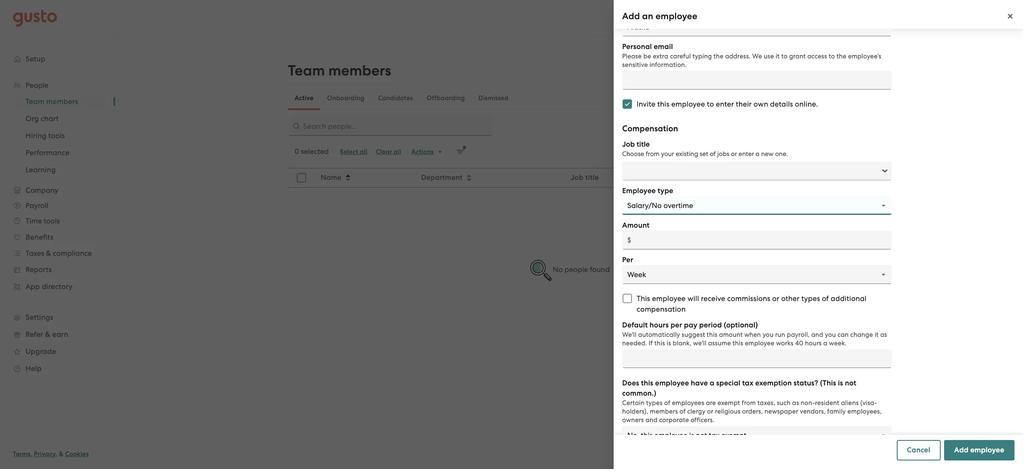 Task type: locate. For each thing, give the bounding box(es) containing it.
to right access
[[829, 52, 836, 60]]

team members
[[288, 62, 391, 79]]

0 horizontal spatial to
[[708, 100, 715, 108]]

1 vertical spatial types
[[647, 400, 663, 407]]

0 vertical spatial type
[[708, 173, 723, 182]]

a right have
[[710, 379, 715, 388]]

1 horizontal spatial members
[[650, 408, 679, 416]]

clear
[[376, 148, 392, 156]]

and inside default hours per pay period (optional) we'll automatically suggest this amount when you run payroll, and you can change it as needed. if this is blank, we'll assume this employee works 40 hours a week.
[[812, 331, 824, 339]]

you up week.
[[826, 331, 837, 339]]

details
[[771, 100, 794, 108]]

from down the title
[[646, 150, 660, 158]]

period
[[700, 321, 723, 330]]

does
[[623, 379, 640, 388]]

employee
[[656, 11, 698, 22], [672, 100, 706, 108], [653, 295, 686, 303], [746, 340, 775, 347], [656, 379, 690, 388], [971, 446, 1005, 455]]

offboarding button
[[420, 88, 472, 108]]

employment type
[[664, 173, 723, 182]]

0 horizontal spatial hours
[[650, 321, 669, 330]]

corporate
[[660, 417, 690, 424]]

set
[[700, 150, 709, 158]]

0 horizontal spatial from
[[646, 150, 660, 158]]

members
[[329, 62, 391, 79], [650, 408, 679, 416]]

1 horizontal spatial the
[[837, 52, 847, 60]]

, left &
[[56, 451, 57, 458]]

job title choose from your existing set of jobs or enter a new one.
[[623, 140, 789, 158]]

type inside button
[[708, 173, 723, 182]]

0 horizontal spatial members
[[329, 62, 391, 79]]

1 horizontal spatial all
[[394, 148, 402, 156]]

a inside button
[[786, 68, 791, 77]]

types inside 'this employee will receive commissions or other types of additional compensation'
[[802, 295, 821, 303]]

1 vertical spatial and
[[646, 417, 658, 424]]

taxes,
[[758, 400, 776, 407]]

1 horizontal spatial hours
[[806, 340, 822, 347]]

works
[[777, 340, 794, 347]]

as inside does this employee have a special tax exemption status? (this is not common.) certain types of employees are exempt from taxes, such as non-resident aliens (visa- holders), members of clergy or religious orders, newspaper vendors, family employees, owners and corporate officers.
[[793, 400, 800, 407]]

types down common.)
[[647, 400, 663, 407]]

is inside does this employee have a special tax exemption status? (this is not common.) certain types of employees are exempt from taxes, such as non-resident aliens (visa- holders), members of clergy or religious orders, newspaper vendors, family employees, owners and corporate officers.
[[839, 379, 844, 388]]

1 horizontal spatial enter
[[739, 150, 755, 158]]

1 horizontal spatial or
[[732, 150, 738, 158]]

please
[[623, 52, 642, 60]]

and right 'payroll,'
[[812, 331, 824, 339]]

commissions
[[728, 295, 771, 303]]

new notifications image
[[456, 148, 465, 156], [456, 148, 465, 156]]

0 vertical spatial or
[[732, 150, 738, 158]]

types
[[802, 295, 821, 303], [647, 400, 663, 407]]

1 horizontal spatial is
[[839, 379, 844, 388]]

or right jobs
[[732, 150, 738, 158]]

you left 'run'
[[763, 331, 774, 339]]

0 vertical spatial hours
[[650, 321, 669, 330]]

religious
[[716, 408, 741, 416]]

as right change
[[881, 331, 888, 339]]

a left new
[[756, 150, 760, 158]]

2 horizontal spatial to
[[829, 52, 836, 60]]

one.
[[776, 150, 789, 158]]

or
[[732, 150, 738, 158], [773, 295, 780, 303], [708, 408, 714, 416]]

this right invite
[[658, 100, 670, 108]]

the up member
[[837, 52, 847, 60]]

cookies button
[[65, 449, 89, 460]]

select all button
[[336, 145, 372, 159]]

,
[[31, 451, 32, 458], [56, 451, 57, 458]]

0 vertical spatial and
[[812, 331, 824, 339]]

to left grant
[[782, 52, 788, 60]]

all right select
[[360, 148, 368, 156]]

of
[[710, 150, 716, 158], [823, 295, 830, 303], [665, 400, 671, 407], [680, 408, 686, 416]]

0 horizontal spatial you
[[763, 331, 774, 339]]

1 vertical spatial as
[[793, 400, 800, 407]]

2 vertical spatial add
[[955, 446, 969, 455]]

0 horizontal spatial as
[[793, 400, 800, 407]]

people
[[565, 266, 589, 274]]

enter left new
[[739, 150, 755, 158]]

type
[[708, 173, 723, 182], [658, 187, 674, 195]]

1 vertical spatial hours
[[806, 340, 822, 347]]

personal email please be extra careful typing the address. we use it to grant access to the employee's sensitive information.
[[623, 42, 882, 69]]

a inside default hours per pay period (optional) we'll automatically suggest this amount when you run payroll, and you can change it as needed. if this is blank, we'll assume this employee works 40 hours a week.
[[824, 340, 828, 347]]

0 vertical spatial enter
[[717, 100, 735, 108]]

terms link
[[13, 451, 31, 458]]

employee inside button
[[971, 446, 1005, 455]]

cookies
[[65, 451, 89, 458]]

type inside dialog main content "element"
[[658, 187, 674, 195]]

1 horizontal spatial you
[[826, 331, 837, 339]]

of inside 'this employee will receive commissions or other types of additional compensation'
[[823, 295, 830, 303]]

it inside default hours per pay period (optional) we'll automatically suggest this amount when you run payroll, and you can change it as needed. if this is blank, we'll assume this employee works 40 hours a week.
[[875, 331, 879, 339]]

this up common.)
[[642, 379, 654, 388]]

hours
[[650, 321, 669, 330], [806, 340, 822, 347]]

per
[[623, 256, 634, 265]]

add inside button
[[955, 446, 969, 455]]

you
[[763, 331, 774, 339], [826, 331, 837, 339]]

1 horizontal spatial as
[[881, 331, 888, 339]]

0 vertical spatial add
[[623, 11, 641, 22]]

we
[[753, 52, 763, 60]]

2 vertical spatial or
[[708, 408, 714, 416]]

1 horizontal spatial types
[[802, 295, 821, 303]]

This employee will receive commissions or other types of additional compensation checkbox
[[618, 289, 637, 308]]

it right "use"
[[776, 52, 780, 60]]

department
[[422, 173, 463, 182]]

special
[[717, 379, 741, 388]]

other
[[782, 295, 800, 303]]

or inside the job title choose from your existing set of jobs or enter a new one.
[[732, 150, 738, 158]]

1 horizontal spatial ,
[[56, 451, 57, 458]]

0 vertical spatial it
[[776, 52, 780, 60]]

type down jobs
[[708, 173, 723, 182]]

1 vertical spatial is
[[839, 379, 844, 388]]

typing
[[693, 52, 713, 60]]

a left 'team'
[[786, 68, 791, 77]]

is left the not
[[839, 379, 844, 388]]

2 all from the left
[[394, 148, 402, 156]]

2 horizontal spatial add
[[955, 446, 969, 455]]

type down employment on the top right of page
[[658, 187, 674, 195]]

0 vertical spatial is
[[667, 340, 672, 347]]

0 horizontal spatial all
[[360, 148, 368, 156]]

Select all rows on this page checkbox
[[292, 169, 311, 187]]

have
[[691, 379, 709, 388]]

an
[[643, 11, 654, 22]]

selected
[[301, 147, 329, 156]]

jobs
[[718, 150, 730, 158]]

0 vertical spatial as
[[881, 331, 888, 339]]

members up onboarding at the top
[[329, 62, 391, 79]]

amount
[[623, 221, 650, 230]]

0 vertical spatial from
[[646, 150, 660, 158]]

employment
[[664, 173, 706, 182]]

1 the from the left
[[714, 52, 724, 60]]

this
[[658, 100, 670, 108], [707, 331, 718, 339], [655, 340, 666, 347], [733, 340, 744, 347], [642, 379, 654, 388]]

add an employee
[[623, 11, 698, 22]]

a left week.
[[824, 340, 828, 347]]

0 horizontal spatial and
[[646, 417, 658, 424]]

are
[[707, 400, 717, 407]]

and
[[812, 331, 824, 339], [646, 417, 658, 424]]

1 horizontal spatial it
[[875, 331, 879, 339]]

of left "additional" at the bottom of the page
[[823, 295, 830, 303]]

1 horizontal spatial from
[[742, 400, 757, 407]]

or left other
[[773, 295, 780, 303]]

0 horizontal spatial enter
[[717, 100, 735, 108]]

does this employee have a special tax exemption status? (this is not common.) certain types of employees are exempt from taxes, such as non-resident aliens (visa- holders), members of clergy or religious orders, newspaper vendors, family employees, owners and corporate officers.
[[623, 379, 882, 424]]

account menu element
[[859, 0, 1011, 36]]

the right typing at the right top of the page
[[714, 52, 724, 60]]

2 , from the left
[[56, 451, 57, 458]]

employee inside 'this employee will receive commissions or other types of additional compensation'
[[653, 295, 686, 303]]

compensation
[[637, 305, 686, 314]]

0 horizontal spatial is
[[667, 340, 672, 347]]

1 vertical spatial add
[[770, 68, 784, 77]]

no people found
[[553, 266, 610, 274]]

1 horizontal spatial add
[[770, 68, 784, 77]]

we'll
[[694, 340, 707, 347]]

members up corporate
[[650, 408, 679, 416]]

address.
[[726, 52, 751, 60]]

employee type
[[623, 187, 674, 195]]

1 horizontal spatial type
[[708, 173, 723, 182]]

pay
[[685, 321, 698, 330]]

common.)
[[623, 389, 657, 398]]

0 vertical spatial types
[[802, 295, 821, 303]]

add a team member button
[[760, 62, 852, 83]]

0 horizontal spatial it
[[776, 52, 780, 60]]

will
[[688, 295, 700, 303]]

0 horizontal spatial the
[[714, 52, 724, 60]]

1 horizontal spatial and
[[812, 331, 824, 339]]

hours right 40
[[806, 340, 822, 347]]

0 horizontal spatial or
[[708, 408, 714, 416]]

or down are
[[708, 408, 714, 416]]

1 vertical spatial enter
[[739, 150, 755, 158]]

2 horizontal spatial or
[[773, 295, 780, 303]]

family
[[828, 408, 847, 416]]

1 vertical spatial or
[[773, 295, 780, 303]]

of right set
[[710, 150, 716, 158]]

0 horizontal spatial type
[[658, 187, 674, 195]]

this
[[637, 295, 651, 303]]

0 horizontal spatial add
[[623, 11, 641, 22]]

all for select all
[[360, 148, 368, 156]]

existing
[[676, 150, 699, 158]]

, left privacy link
[[31, 451, 32, 458]]

a inside the job title choose from your existing set of jobs or enter a new one.
[[756, 150, 760, 158]]

1 vertical spatial type
[[658, 187, 674, 195]]

add for add an employee
[[623, 11, 641, 22]]

week.
[[830, 340, 847, 347]]

this down period
[[707, 331, 718, 339]]

1 vertical spatial it
[[875, 331, 879, 339]]

0 horizontal spatial types
[[647, 400, 663, 407]]

as right such at the bottom right of the page
[[793, 400, 800, 407]]

40
[[796, 340, 804, 347]]

1 vertical spatial members
[[650, 408, 679, 416]]

types right other
[[802, 295, 821, 303]]

holders),
[[623, 408, 649, 416]]

hours up automatically
[[650, 321, 669, 330]]

automatically
[[639, 331, 681, 339]]

all right clear on the top left of the page
[[394, 148, 402, 156]]

from up orders,
[[742, 400, 757, 407]]

enter left their
[[717, 100, 735, 108]]

add inside button
[[770, 68, 784, 77]]

personal
[[623, 42, 652, 51]]

is down automatically
[[667, 340, 672, 347]]

1 vertical spatial from
[[742, 400, 757, 407]]

Default hours per pay period (optional) field
[[623, 350, 892, 368]]

1 all from the left
[[360, 148, 368, 156]]

to left their
[[708, 100, 715, 108]]

it right change
[[875, 331, 879, 339]]

candidates button
[[372, 88, 420, 108]]

0 horizontal spatial ,
[[31, 451, 32, 458]]

and down holders),
[[646, 417, 658, 424]]



Task type: describe. For each thing, give the bounding box(es) containing it.
employees,
[[848, 408, 882, 416]]

we'll
[[623, 331, 637, 339]]

employee's
[[849, 52, 882, 60]]

Amount field
[[623, 231, 892, 250]]

be
[[644, 52, 652, 60]]

this inside does this employee have a special tax exemption status? (this is not common.) certain types of employees are exempt from taxes, such as non-resident aliens (visa- holders), members of clergy or religious orders, newspaper vendors, family employees, owners and corporate officers.
[[642, 379, 654, 388]]

this down automatically
[[655, 340, 666, 347]]

employee
[[623, 187, 656, 195]]

department button
[[416, 169, 565, 187]]

onboarding button
[[321, 88, 372, 108]]

0 selected
[[295, 147, 329, 156]]

dismissed button
[[472, 88, 516, 108]]

their
[[736, 100, 752, 108]]

all for clear all
[[394, 148, 402, 156]]

add employee
[[955, 446, 1005, 455]]

amount
[[720, 331, 743, 339]]

officers.
[[691, 417, 715, 424]]

candidates
[[378, 94, 413, 102]]

select all
[[340, 148, 368, 156]]

employees
[[673, 400, 705, 407]]

newspaper
[[765, 408, 799, 416]]

employee inside does this employee have a special tax exemption status? (this is not common.) certain types of employees are exempt from taxes, such as non-resident aliens (visa- holders), members of clergy or religious orders, newspaper vendors, family employees, owners and corporate officers.
[[656, 379, 690, 388]]

select
[[340, 148, 359, 156]]

add a team member drawer dialog
[[614, 0, 1024, 470]]

as inside default hours per pay period (optional) we'll automatically suggest this amount when you run payroll, and you can change it as needed. if this is blank, we'll assume this employee works 40 hours a week.
[[881, 331, 888, 339]]

change
[[851, 331, 874, 339]]

orders,
[[743, 408, 764, 416]]

sensitive
[[623, 61, 648, 69]]

home image
[[13, 10, 57, 27]]

name button
[[316, 169, 416, 187]]

this down amount
[[733, 340, 744, 347]]

(this
[[821, 379, 837, 388]]

employment type button
[[659, 169, 851, 187]]

assume
[[709, 340, 732, 347]]

per
[[671, 321, 683, 330]]

enter inside the job title choose from your existing set of jobs or enter a new one.
[[739, 150, 755, 158]]

from inside does this employee have a special tax exemption status? (this is not common.) certain types of employees are exempt from taxes, such as non-resident aliens (visa- holders), members of clergy or religious orders, newspaper vendors, family employees, owners and corporate officers.
[[742, 400, 757, 407]]

invite this employee to enter their own details online.
[[637, 100, 819, 108]]

careful
[[671, 52, 692, 60]]

team
[[793, 68, 811, 77]]

type for employee type
[[658, 187, 674, 195]]

members inside does this employee have a special tax exemption status? (this is not common.) certain types of employees are exempt from taxes, such as non-resident aliens (visa- holders), members of clergy or religious orders, newspaper vendors, family employees, owners and corporate officers.
[[650, 408, 679, 416]]

receive
[[702, 295, 726, 303]]

0 selected status
[[295, 147, 329, 156]]

add for add employee
[[955, 446, 969, 455]]

certain
[[623, 400, 645, 407]]

of inside the job title choose from your existing set of jobs or enter a new one.
[[710, 150, 716, 158]]

grant
[[790, 52, 806, 60]]

or inside does this employee have a special tax exemption status? (this is not common.) certain types of employees are exempt from taxes, such as non-resident aliens (visa- holders), members of clergy or religious orders, newspaper vendors, family employees, owners and corporate officers.
[[708, 408, 714, 416]]

needed.
[[623, 340, 648, 347]]

1 you from the left
[[763, 331, 774, 339]]

2 you from the left
[[826, 331, 837, 339]]

access
[[808, 52, 828, 60]]

(optional)
[[724, 321, 759, 330]]

payroll,
[[788, 331, 810, 339]]

or inside 'this employee will receive commissions or other types of additional compensation'
[[773, 295, 780, 303]]

title
[[637, 140, 650, 149]]

additional
[[831, 295, 867, 303]]

of up corporate
[[665, 400, 671, 407]]

employee inside default hours per pay period (optional) we'll automatically suggest this amount when you run payroll, and you can change it as needed. if this is blank, we'll assume this employee works 40 hours a week.
[[746, 340, 775, 347]]

types inside does this employee have a special tax exemption status? (this is not common.) certain types of employees are exempt from taxes, such as non-resident aliens (visa- holders), members of clergy or religious orders, newspaper vendors, family employees, owners and corporate officers.
[[647, 400, 663, 407]]

clergy
[[688, 408, 706, 416]]

and inside does this employee have a special tax exemption status? (this is not common.) certain types of employees are exempt from taxes, such as non-resident aliens (visa- holders), members of clergy or religious orders, newspaper vendors, family employees, owners and corporate officers.
[[646, 417, 658, 424]]

own
[[754, 100, 769, 108]]

Invite this employee to enter their own details online. checkbox
[[618, 95, 637, 114]]

1 , from the left
[[31, 451, 32, 458]]

owners
[[623, 417, 644, 424]]

team
[[288, 62, 325, 79]]

not
[[846, 379, 857, 388]]

team members tab list
[[288, 86, 852, 110]]

choose
[[623, 150, 645, 158]]

add employee button
[[945, 440, 1015, 461]]

0
[[295, 147, 299, 156]]

run
[[776, 331, 786, 339]]

compensation
[[623, 124, 679, 134]]

(visa-
[[861, 400, 878, 407]]

a inside does this employee have a special tax exemption status? (this is not common.) certain types of employees are exempt from taxes, such as non-resident aliens (visa- holders), members of clergy or religious orders, newspaper vendors, family employees, owners and corporate officers.
[[710, 379, 715, 388]]

status?
[[794, 379, 819, 388]]

non-
[[801, 400, 816, 407]]

your
[[662, 150, 675, 158]]

extra
[[653, 52, 669, 60]]

type for employment type
[[708, 173, 723, 182]]

no
[[553, 266, 563, 274]]

blank,
[[673, 340, 692, 347]]

this employee will receive commissions or other types of additional compensation
[[637, 295, 867, 314]]

from inside the job title choose from your existing set of jobs or enter a new one.
[[646, 150, 660, 158]]

offboarding
[[427, 94, 465, 102]]

email
[[654, 42, 674, 51]]

terms , privacy , & cookies
[[13, 451, 89, 458]]

resident
[[816, 400, 840, 407]]

exempt
[[718, 400, 741, 407]]

2 the from the left
[[837, 52, 847, 60]]

active
[[295, 94, 314, 102]]

job
[[623, 140, 635, 149]]

is inside default hours per pay period (optional) we'll automatically suggest this amount when you run payroll, and you can change it as needed. if this is blank, we'll assume this employee works 40 hours a week.
[[667, 340, 672, 347]]

information.
[[650, 61, 687, 69]]

aliens
[[842, 400, 859, 407]]

clear all
[[376, 148, 402, 156]]

suggest
[[682, 331, 706, 339]]

privacy link
[[34, 451, 56, 458]]

add for add a team member
[[770, 68, 784, 77]]

default
[[623, 321, 648, 330]]

0 vertical spatial members
[[329, 62, 391, 79]]

dialog main content element
[[614, 0, 1024, 445]]

1 horizontal spatial to
[[782, 52, 788, 60]]

Search people... field
[[288, 117, 493, 136]]

new
[[762, 150, 774, 158]]

exemption
[[756, 379, 792, 388]]

it inside personal email please be extra careful typing the address. we use it to grant access to the employee's sensitive information.
[[776, 52, 780, 60]]

onboarding
[[327, 94, 365, 102]]

Personal email field
[[623, 71, 892, 90]]

found
[[590, 266, 610, 274]]

of down the employees
[[680, 408, 686, 416]]

member
[[812, 68, 841, 77]]



Task type: vqa. For each thing, say whether or not it's contained in the screenshot.
the leftmost type
yes



